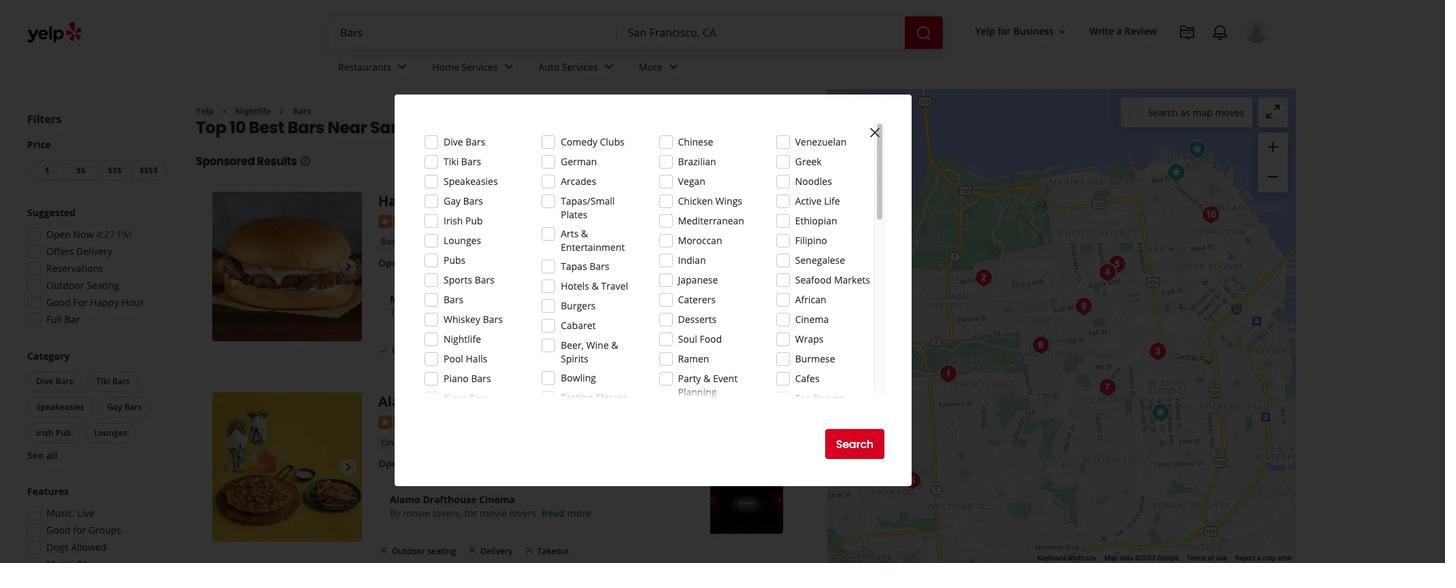 Task type: locate. For each thing, give the bounding box(es) containing it.
event
[[713, 372, 738, 385]]

2 vertical spatial delivery
[[481, 546, 513, 557]]

0 vertical spatial for
[[998, 25, 1011, 38]]

services right the auto
[[562, 60, 598, 73]]

1 vertical spatial drafthouse
[[423, 493, 477, 506]]

1 horizontal spatial movie
[[480, 507, 507, 520]]

a right write
[[1117, 25, 1122, 38]]

keyboard
[[1038, 555, 1066, 562]]

1 horizontal spatial nightlife
[[444, 333, 481, 346]]

gay bars inside button
[[107, 402, 142, 413]]

1 vertical spatial seating
[[428, 546, 456, 557]]

home services link
[[421, 49, 528, 88]]

irish
[[444, 214, 463, 227], [36, 427, 54, 439]]

1 vertical spatial map
[[1263, 555, 1276, 562]]

0 vertical spatial open
[[46, 228, 71, 241]]

life
[[824, 195, 840, 208]]

as
[[1181, 106, 1190, 119]]

alamo for alamo drafthouse cinema by movie lovers, for movie lovers read more
[[390, 493, 420, 506]]

pm inside group
[[117, 228, 132, 241]]

sort:
[[675, 123, 696, 136]]

0 horizontal spatial lounges
[[94, 427, 127, 439]]

1 16 close v2 image from the left
[[378, 545, 389, 556]]

more inside alamo drafthouse cinema by movie lovers, for movie lovers read more
[[567, 507, 592, 520]]

gay inside button
[[107, 402, 122, 413]]

1 vertical spatial more
[[567, 507, 592, 520]]

services for home services
[[462, 60, 498, 73]]

of
[[1208, 555, 1214, 562]]

1 horizontal spatial gay
[[444, 195, 461, 208]]

map right as
[[1193, 106, 1213, 119]]

irish pub up all
[[36, 427, 71, 439]]

american (traditional) link
[[421, 235, 518, 249]]

24 chevron down v2 image left the auto
[[501, 59, 517, 75]]

tiki inside tiki bars button
[[96, 376, 110, 387]]

today!
[[494, 306, 522, 319]]

24 chevron down v2 image
[[394, 59, 411, 75], [501, 59, 517, 75], [601, 59, 617, 75], [665, 59, 682, 75]]

16 chevron down v2 image
[[1057, 26, 1068, 37]]

1 vertical spatial previous image
[[218, 460, 234, 476]]

0 vertical spatial outdoor seating
[[392, 345, 456, 356]]

read inside magic kicks off here try our new kids menu today! read more
[[527, 306, 550, 319]]

0 vertical spatial outdoor
[[46, 279, 84, 292]]

speakeasies inside the "search" 'dialog'
[[444, 175, 498, 188]]

yelp for yelp "link"
[[196, 105, 214, 117]]

search down 'community'
[[836, 437, 874, 452]]

cinema left new
[[506, 393, 557, 411]]

keyboard shortcuts button
[[1038, 554, 1097, 563]]

yelp left 16 chevron right v2 icon
[[196, 105, 214, 117]]

4 24 chevron down v2 image from the left
[[665, 59, 682, 75]]

2 24 chevron down v2 image from the left
[[501, 59, 517, 75]]

delivery down whiskey bars
[[481, 345, 513, 356]]

delivery for hard
[[481, 345, 513, 356]]

2 previous image from the top
[[218, 460, 234, 476]]

0 horizontal spatial a
[[1117, 25, 1122, 38]]

1 vertical spatial good
[[46, 524, 71, 537]]

top 10 best bars near san francisco, california
[[196, 117, 573, 139]]

outdoor for hard
[[392, 345, 425, 356]]

2 vertical spatial open
[[378, 457, 404, 470]]

reservations
[[46, 262, 103, 275]]

nightlife right 16 chevron right v2 icon
[[235, 105, 271, 117]]

notifications image
[[1212, 24, 1228, 41]]

seafood
[[795, 274, 832, 287]]

lounges inside "button"
[[94, 427, 127, 439]]

0 vertical spatial tiki
[[444, 155, 459, 168]]

3 24 chevron down v2 image from the left
[[601, 59, 617, 75]]

allowed
[[71, 541, 106, 554]]

0 vertical spatial delivery
[[76, 245, 112, 258]]

for inside button
[[998, 25, 1011, 38]]

0 horizontal spatial movie
[[403, 507, 431, 520]]

dogs
[[46, 541, 69, 554]]

1 vertical spatial outdoor
[[392, 345, 425, 356]]

slideshow element for alamo
[[212, 393, 362, 543]]

2 outdoor seating from the top
[[392, 546, 456, 557]]

1 vertical spatial hard rock cafe image
[[212, 192, 362, 342]]

hard rock cafe image
[[1184, 136, 1211, 163], [212, 192, 362, 342]]

group containing suggested
[[23, 206, 169, 331]]

cigar bars
[[444, 392, 489, 405]]

yelp left business
[[976, 25, 995, 38]]

soul food
[[678, 333, 722, 346]]

24 chevron down v2 image right restaurants at left
[[394, 59, 411, 75]]

24 chevron down v2 image inside auto services link
[[601, 59, 617, 75]]

pm for open now 4:27 pm
[[117, 228, 132, 241]]

& for party
[[704, 372, 711, 385]]

2 16 close v2 image from the left
[[467, 545, 478, 556]]

1 horizontal spatial tiki bars
[[444, 155, 481, 168]]

gay bars inside the "search" 'dialog'
[[444, 195, 483, 208]]

delivery left 16 close v2 image
[[481, 546, 513, 557]]

group
[[1258, 133, 1288, 193], [23, 206, 169, 331], [24, 350, 169, 463], [23, 485, 169, 563]]

0 vertical spatial map
[[1193, 106, 1213, 119]]

0 horizontal spatial tiki
[[96, 376, 110, 387]]

category
[[27, 350, 70, 363]]

more link
[[628, 49, 693, 88]]

pm up sports
[[456, 256, 470, 269]]

0 vertical spatial search
[[1148, 106, 1178, 119]]

1 horizontal spatial burgers
[[561, 299, 596, 312]]

group containing category
[[24, 350, 169, 463]]

offers
[[46, 245, 74, 258]]

1 vertical spatial tiki bars
[[96, 376, 130, 387]]

1 horizontal spatial pm
[[456, 256, 470, 269]]

0 horizontal spatial nightlife
[[235, 105, 271, 117]]

2 services from the left
[[562, 60, 598, 73]]

drafthouse inside alamo drafthouse cinema by movie lovers, for movie lovers read more
[[423, 493, 477, 506]]

0 vertical spatial hard rock cafe image
[[1184, 136, 1211, 163]]

speakeasies down 'dive bars' button
[[36, 402, 84, 413]]

0 horizontal spatial for
[[73, 524, 86, 537]]

moroccan
[[678, 234, 722, 247]]

0 vertical spatial slideshow element
[[212, 192, 362, 342]]

dive down 'category'
[[36, 376, 53, 387]]

tiki bars button
[[87, 372, 139, 392]]

services right home
[[462, 60, 498, 73]]

0 vertical spatial pm
[[117, 228, 132, 241]]

open down "burgers" "link"
[[378, 256, 404, 269]]

0 vertical spatial seating
[[428, 345, 456, 356]]

tiki bars down francisco,
[[444, 155, 481, 168]]

1 outdoor seating from the top
[[392, 345, 456, 356]]

for for business
[[998, 25, 1011, 38]]

map region
[[763, 0, 1445, 563]]

& inside beer, wine & spirits
[[611, 339, 618, 352]]

2.8 (1.1k reviews)
[[457, 214, 534, 227]]

irish pub
[[444, 214, 483, 227], [36, 427, 71, 439]]

0 horizontal spatial map
[[1193, 106, 1213, 119]]

japanese
[[678, 274, 718, 287]]

takeout down cabaret
[[537, 345, 569, 356]]

here
[[463, 292, 486, 305]]

burgers
[[381, 236, 413, 248], [561, 299, 596, 312]]

gay bars down tiki bars button at the bottom left
[[107, 402, 142, 413]]

0 vertical spatial takeout
[[537, 345, 569, 356]]

for left business
[[998, 25, 1011, 38]]

seating up piano
[[428, 345, 456, 356]]

auto services link
[[528, 49, 628, 88]]

$$$$ button
[[132, 160, 166, 181]]

san
[[370, 117, 402, 139]]

0 horizontal spatial search
[[836, 437, 874, 452]]

read
[[527, 306, 550, 319], [542, 507, 565, 520]]

mini bar sf image
[[1070, 293, 1097, 320]]

delivery down open now 4:27 pm
[[76, 245, 112, 258]]

&
[[581, 227, 588, 240], [592, 280, 599, 293], [611, 339, 618, 352], [704, 372, 711, 385]]

good up dogs
[[46, 524, 71, 537]]

0 vertical spatial nightlife
[[235, 105, 271, 117]]

dive bars up cafe
[[444, 135, 486, 148]]

burgers up cabaret
[[561, 299, 596, 312]]

dive
[[444, 135, 463, 148], [36, 376, 53, 387]]

the social study image
[[1094, 259, 1121, 286]]

tapas/small
[[561, 195, 615, 208]]

open inside group
[[46, 228, 71, 241]]

1 vertical spatial dive bars
[[36, 376, 73, 387]]

price
[[27, 138, 51, 151]]

shortcuts
[[1068, 555, 1097, 562]]

slideshow element
[[212, 192, 362, 342], [212, 393, 362, 543]]

gay bars up '2.8' on the left top of page
[[444, 195, 483, 208]]

yelp
[[976, 25, 995, 38], [196, 105, 214, 117]]

1 vertical spatial gay
[[107, 402, 122, 413]]

hard rock cafe link
[[378, 192, 482, 211]]

last call bar image
[[1094, 374, 1121, 401]]

0 vertical spatial gay bars
[[444, 195, 483, 208]]

1 previous image from the top
[[218, 259, 234, 275]]

0 vertical spatial irish
[[444, 214, 463, 227]]

2 slideshow element from the top
[[212, 393, 362, 543]]

irish pub inside the "search" 'dialog'
[[444, 214, 483, 227]]

0 vertical spatial burgers
[[381, 236, 413, 248]]

(1.1k
[[473, 214, 495, 227]]

speakeasies
[[444, 175, 498, 188], [36, 402, 84, 413]]

keyboard shortcuts
[[1038, 555, 1097, 562]]

irish inside irish pub button
[[36, 427, 54, 439]]

cinema down african
[[795, 313, 829, 326]]

terms
[[1187, 555, 1206, 562]]

good for happy hour
[[46, 296, 144, 309]]

0 vertical spatial drafthouse
[[425, 393, 502, 411]]

report a map error link
[[1236, 555, 1292, 562]]

movie left lovers
[[480, 507, 507, 520]]

& inside party & event planning
[[704, 372, 711, 385]]

24 chevron down v2 image inside restaurants link
[[394, 59, 411, 75]]

cocktail bars
[[526, 236, 580, 248]]

1 horizontal spatial a
[[1257, 555, 1261, 562]]

hotels & travel
[[561, 280, 628, 293]]

map left error
[[1263, 555, 1276, 562]]

0 vertical spatial speakeasies
[[444, 175, 498, 188]]

speakeasies up cafe
[[444, 175, 498, 188]]

24 chevron down v2 image for home services
[[501, 59, 517, 75]]

takeout right 16 close v2 image
[[537, 546, 569, 557]]

gay up '2.8' on the left top of page
[[444, 195, 461, 208]]

dive inside the "search" 'dialog'
[[444, 135, 463, 148]]

burgers inside button
[[381, 236, 413, 248]]

1 horizontal spatial hard rock cafe image
[[1184, 136, 1211, 163]]

2 vertical spatial outdoor
[[392, 546, 425, 557]]

our
[[406, 306, 422, 319]]

outdoor down the reservations
[[46, 279, 84, 292]]

next image
[[340, 460, 357, 476]]

all
[[46, 449, 58, 462]]

24 chevron down v2 image inside home services link
[[501, 59, 517, 75]]

beer, wine & spirits
[[561, 339, 618, 365]]

pm right 4:27
[[117, 228, 132, 241]]

dive inside button
[[36, 376, 53, 387]]

2 takeout from the top
[[537, 546, 569, 557]]

yelp for business button
[[970, 19, 1073, 44]]

1 vertical spatial gay bars
[[107, 402, 142, 413]]

open now 4:27 pm
[[46, 228, 132, 241]]

1 takeout from the top
[[537, 345, 569, 356]]

©2023
[[1135, 555, 1156, 562]]

16 chevron right v2 image
[[219, 106, 230, 117]]

1 horizontal spatial for
[[465, 507, 477, 520]]

1 horizontal spatial dive bars
[[444, 135, 486, 148]]

0 horizontal spatial gay bars
[[107, 402, 142, 413]]

rock
[[415, 192, 448, 211]]

yelp for yelp for business
[[976, 25, 995, 38]]

cinema up lovers
[[479, 493, 515, 506]]

scarlet lounge image
[[970, 264, 997, 292]]

1 vertical spatial dive
[[36, 376, 53, 387]]

lounges down gay bars button
[[94, 427, 127, 439]]

1 vertical spatial a
[[1257, 555, 1261, 562]]

1 24 chevron down v2 image from the left
[[394, 59, 411, 75]]

kids
[[445, 306, 463, 319]]

dive bars down 'category'
[[36, 376, 73, 387]]

close image
[[867, 124, 883, 141]]

& for arts
[[581, 227, 588, 240]]

previous image
[[218, 259, 234, 275], [218, 460, 234, 476]]

american
[[424, 236, 463, 248]]

drafthouse down piano bars
[[425, 393, 502, 411]]

irish up american
[[444, 214, 463, 227]]

1 vertical spatial irish
[[36, 427, 54, 439]]

whiskey bars
[[444, 313, 503, 326]]

irish pub button
[[27, 423, 80, 444]]

good for good for happy hour
[[46, 296, 71, 309]]

1 horizontal spatial search
[[1148, 106, 1178, 119]]

0 vertical spatial more
[[553, 306, 577, 319]]

zoom out image
[[1265, 169, 1281, 185]]

search for search
[[836, 437, 874, 452]]

1 horizontal spatial irish pub
[[444, 214, 483, 227]]

good for good for groups
[[46, 524, 71, 537]]

0 vertical spatial read
[[527, 306, 550, 319]]

1 vertical spatial open
[[378, 256, 404, 269]]

2 horizontal spatial for
[[998, 25, 1011, 38]]

lounges down '2.8' on the left top of page
[[444, 234, 481, 247]]

1 vertical spatial pub
[[56, 427, 71, 439]]

outdoor seating down new
[[392, 345, 456, 356]]

0 horizontal spatial pm
[[117, 228, 132, 241]]

seating down lovers,
[[428, 546, 456, 557]]

0 horizontal spatial dive
[[36, 376, 53, 387]]

2 vertical spatial for
[[73, 524, 86, 537]]

map for moves
[[1193, 106, 1213, 119]]

0 vertical spatial previous image
[[218, 259, 234, 275]]

outdoor seating for drafthouse
[[392, 546, 456, 557]]

open down the cinema link
[[378, 457, 404, 470]]

2 16 checkmark v2 image from the left
[[467, 345, 478, 356]]

1 seating from the top
[[428, 345, 456, 356]]

halls
[[466, 353, 488, 365]]

outdoor seating down lovers,
[[392, 546, 456, 557]]

0 horizontal spatial irish pub
[[36, 427, 71, 439]]

0 horizontal spatial gay
[[107, 402, 122, 413]]

16 chevron right v2 image
[[276, 106, 287, 117]]

read right lovers
[[542, 507, 565, 520]]

1 slideshow element from the top
[[212, 192, 362, 342]]

tapas/small plates
[[561, 195, 615, 221]]

lounges button
[[85, 423, 136, 444]]

dahlia lounge image
[[1144, 338, 1172, 365]]

tiki up gay bars button
[[96, 376, 110, 387]]

1 horizontal spatial 16 close v2 image
[[467, 545, 478, 556]]

until
[[406, 256, 426, 269]]

irish pub down cafe
[[444, 214, 483, 227]]

open for now
[[46, 228, 71, 241]]

tapas bars
[[561, 260, 610, 273]]

burgers down 2.8 star rating image
[[381, 236, 413, 248]]

& inside arts & entertainment
[[581, 227, 588, 240]]

tiki down francisco,
[[444, 155, 459, 168]]

1 vertical spatial alamo
[[390, 493, 420, 506]]

irish pub inside button
[[36, 427, 71, 439]]

hour
[[121, 296, 144, 309]]

1 horizontal spatial 16 checkmark v2 image
[[467, 345, 478, 356]]

markets
[[834, 274, 870, 287]]

1 horizontal spatial map
[[1263, 555, 1276, 562]]

pub up all
[[56, 427, 71, 439]]

california
[[492, 117, 573, 139]]

3.5 star rating image
[[378, 416, 452, 429]]

1 vertical spatial nightlife
[[444, 333, 481, 346]]

pm for open until 10:00 pm
[[456, 256, 470, 269]]

24 chevron down v2 image right auto services
[[601, 59, 617, 75]]

1 vertical spatial tiki
[[96, 376, 110, 387]]

more right lovers
[[567, 507, 592, 520]]

gay down tiki bars button at the bottom left
[[107, 402, 122, 413]]

american (traditional) button
[[421, 235, 518, 249]]

1 16 checkmark v2 image from the left
[[378, 345, 389, 356]]

outdoor down our
[[392, 345, 425, 356]]

alamo up 3.5 star rating image
[[378, 393, 422, 411]]

1 services from the left
[[462, 60, 498, 73]]

for inside group
[[73, 524, 86, 537]]

0 vertical spatial gay
[[444, 195, 461, 208]]

nightlife down whiskey at the left of page
[[444, 333, 481, 346]]

lion's den bar and lounge image
[[1197, 201, 1225, 228]]

1 vertical spatial delivery
[[481, 345, 513, 356]]

1 vertical spatial yelp
[[196, 105, 214, 117]]

a right report
[[1257, 555, 1261, 562]]

dive up cafe
[[444, 135, 463, 148]]

for
[[998, 25, 1011, 38], [465, 507, 477, 520], [73, 524, 86, 537]]

yelp for business
[[976, 25, 1054, 38]]

0 horizontal spatial yelp
[[196, 105, 214, 117]]

magic
[[390, 292, 418, 305]]

1 vertical spatial read
[[542, 507, 565, 520]]

& right wine
[[611, 339, 618, 352]]

1 horizontal spatial irish
[[444, 214, 463, 227]]

open
[[46, 228, 71, 241], [378, 256, 404, 269], [378, 457, 404, 470]]

16 checkmark v2 image
[[378, 345, 389, 356], [467, 345, 478, 356]]

cinema button
[[378, 436, 415, 450]]

pub down cafe
[[466, 214, 483, 227]]

movie right by
[[403, 507, 431, 520]]

alamo inside alamo drafthouse cinema by movie lovers, for movie lovers read more
[[390, 493, 420, 506]]

good up full
[[46, 296, 71, 309]]

24 chevron down v2 image inside the more link
[[665, 59, 682, 75]]

pub inside irish pub button
[[56, 427, 71, 439]]

0 horizontal spatial irish
[[36, 427, 54, 439]]

zoom in image
[[1265, 139, 1281, 155]]

1 vertical spatial outdoor seating
[[392, 546, 456, 557]]

16 close v2 image for outdoor seating
[[378, 545, 389, 556]]

1 horizontal spatial speakeasies
[[444, 175, 498, 188]]

more up cabaret
[[553, 306, 577, 319]]

report a map error
[[1236, 555, 1292, 562]]

expand map image
[[1265, 103, 1281, 120]]

clubs
[[600, 135, 625, 148]]

greek
[[795, 155, 822, 168]]

24 chevron down v2 image right more
[[665, 59, 682, 75]]

previous image for hard rock cafe
[[218, 259, 234, 275]]

chinese
[[678, 135, 713, 148]]

pm
[[117, 228, 132, 241], [456, 256, 470, 269]]

cocktail
[[526, 236, 559, 248]]

2 good from the top
[[46, 524, 71, 537]]

search for search as map moves
[[1148, 106, 1178, 119]]

yelp inside button
[[976, 25, 995, 38]]

lost and found image
[[899, 467, 926, 494]]

1 good from the top
[[46, 296, 71, 309]]

top
[[196, 117, 226, 139]]

0 horizontal spatial dive bars
[[36, 376, 73, 387]]

for right lovers,
[[465, 507, 477, 520]]

0 horizontal spatial pub
[[56, 427, 71, 439]]

None search field
[[329, 16, 946, 49]]

open up the offers
[[46, 228, 71, 241]]

for for groups
[[73, 524, 86, 537]]

group containing features
[[23, 485, 169, 563]]

1 horizontal spatial yelp
[[976, 25, 995, 38]]

& up planning
[[704, 372, 711, 385]]

tiki bars up gay bars button
[[96, 376, 130, 387]]

1 vertical spatial lounges
[[94, 427, 127, 439]]

0 vertical spatial good
[[46, 296, 71, 309]]

restaurants
[[338, 60, 391, 73]]

for inside alamo drafthouse cinema by movie lovers, for movie lovers read more
[[465, 507, 477, 520]]

alamo up by
[[390, 493, 420, 506]]

francisco,
[[405, 117, 489, 139]]

burgers button
[[378, 235, 416, 249]]

0 vertical spatial a
[[1117, 25, 1122, 38]]

new
[[561, 393, 591, 411]]

cinema down 3.5 star rating image
[[381, 437, 412, 448]]

0 vertical spatial pub
[[466, 214, 483, 227]]

services
[[462, 60, 498, 73], [562, 60, 598, 73]]

price group
[[27, 138, 169, 184]]

16 close v2 image
[[378, 545, 389, 556], [467, 545, 478, 556]]

0 vertical spatial alamo
[[378, 393, 422, 411]]

0 horizontal spatial tiki bars
[[96, 376, 130, 387]]

search left as
[[1148, 106, 1178, 119]]

0 horizontal spatial burgers
[[381, 236, 413, 248]]

irish up see all button
[[36, 427, 54, 439]]

alamo drafthouse cinema new mission image
[[1147, 399, 1174, 426]]

burmese
[[795, 353, 835, 365]]

1 vertical spatial burgers
[[561, 299, 596, 312]]

& left travel
[[592, 280, 599, 293]]

drafthouse up lovers,
[[423, 493, 477, 506]]

read right today!
[[527, 306, 550, 319]]

0 horizontal spatial services
[[462, 60, 498, 73]]

1 vertical spatial slideshow element
[[212, 393, 362, 543]]

& right arts
[[581, 227, 588, 240]]

lovers,
[[433, 507, 462, 520]]

for up dogs allowed
[[73, 524, 86, 537]]

1 vertical spatial for
[[465, 507, 477, 520]]

search inside "button"
[[836, 437, 874, 452]]

outdoor down by
[[392, 546, 425, 557]]

delivery for alamo
[[481, 546, 513, 557]]

2 seating from the top
[[428, 546, 456, 557]]

0 vertical spatial tiki bars
[[444, 155, 481, 168]]



Task type: describe. For each thing, give the bounding box(es) containing it.
irish inside the "search" 'dialog'
[[444, 214, 463, 227]]

full bar
[[46, 313, 80, 326]]

groups
[[88, 524, 121, 537]]

2 movie from the left
[[480, 507, 507, 520]]

cinema inside alamo drafthouse cinema by movie lovers, for movie lovers read more
[[479, 493, 515, 506]]

outdoor seating for rock
[[392, 345, 456, 356]]

1 movie from the left
[[403, 507, 431, 520]]

alamo drafthouse cinema new mission image
[[212, 393, 362, 543]]

terms of use
[[1187, 555, 1227, 562]]

business categories element
[[327, 49, 1269, 88]]

error
[[1278, 555, 1292, 562]]

open for until
[[378, 256, 404, 269]]

wharf
[[644, 236, 671, 249]]

gay inside the "search" 'dialog'
[[444, 195, 461, 208]]

bowling
[[561, 372, 596, 384]]

caterers
[[678, 293, 716, 306]]

american (traditional)
[[424, 236, 516, 248]]

best
[[249, 117, 284, 139]]

moves
[[1215, 106, 1245, 119]]

slideshow element for hard
[[212, 192, 362, 342]]

party & event planning
[[678, 372, 738, 399]]

piano bars
[[444, 372, 491, 385]]

ethiopian
[[795, 214, 837, 227]]

$$
[[76, 165, 86, 176]]

alamo drafthouse cinema new mission
[[378, 393, 647, 411]]

yelp link
[[196, 105, 214, 117]]

zam zam image
[[1027, 332, 1054, 359]]

write
[[1089, 25, 1114, 38]]

search dialog
[[0, 0, 1445, 563]]

comedy clubs
[[561, 135, 625, 148]]

service/non-
[[795, 425, 852, 438]]

live
[[77, 507, 95, 520]]

burgers inside the "search" 'dialog'
[[561, 299, 596, 312]]

cafes
[[795, 372, 820, 385]]

review
[[1125, 25, 1158, 38]]

outdoor inside group
[[46, 279, 84, 292]]

terms of use link
[[1187, 555, 1227, 562]]

$$$
[[108, 165, 122, 176]]

2.8 star rating image
[[378, 215, 452, 229]]

tiki inside the "search" 'dialog'
[[444, 155, 459, 168]]

cocktail bars button
[[524, 235, 582, 249]]

dive bars inside the "search" 'dialog'
[[444, 135, 486, 148]]

alamo drafthouse cinema by movie lovers, for movie lovers read more
[[390, 493, 592, 520]]

venezuelan
[[795, 135, 847, 148]]

dive bars inside button
[[36, 376, 73, 387]]

business
[[1014, 25, 1054, 38]]

more inside magic kicks off here try our new kids menu today! read more
[[553, 306, 577, 319]]

indian
[[678, 254, 706, 267]]

16 checkmark v2 image for outdoor seating
[[378, 345, 389, 356]]

16 info v2 image
[[300, 156, 311, 167]]

offers delivery
[[46, 245, 112, 258]]

entertainment
[[561, 241, 625, 254]]

delivery inside group
[[76, 245, 112, 258]]

alamo drafthouse cinema new mission link
[[378, 393, 647, 411]]

kennedy's indian curry house & irish pub image
[[1163, 159, 1190, 186]]

use
[[1216, 555, 1227, 562]]

alamo for alamo drafthouse cinema new mission
[[378, 393, 422, 411]]

tiki bars inside the "search" 'dialog'
[[444, 155, 481, 168]]

active
[[795, 195, 822, 208]]

seating for drafthouse
[[428, 546, 456, 557]]

next image
[[340, 259, 357, 275]]

cinema inside the "search" 'dialog'
[[795, 313, 829, 326]]

active life
[[795, 195, 840, 208]]

off
[[448, 292, 461, 305]]

tasting classes
[[561, 391, 628, 404]]

drafthouse for alamo drafthouse cinema by movie lovers, for movie lovers read more
[[423, 493, 477, 506]]

wraps
[[795, 333, 824, 346]]

map for error
[[1263, 555, 1276, 562]]

pub inside the "search" 'dialog'
[[466, 214, 483, 227]]

pubs
[[444, 254, 466, 267]]

10
[[230, 117, 246, 139]]

music:
[[46, 507, 75, 520]]

ramen
[[678, 353, 709, 365]]

fisherman's wharf
[[588, 236, 671, 249]]

arts & entertainment
[[561, 227, 625, 254]]

google
[[1157, 555, 1179, 562]]

$
[[45, 165, 50, 176]]

vegan
[[678, 175, 706, 188]]

a for write
[[1117, 25, 1122, 38]]

projects image
[[1179, 24, 1196, 41]]

community service/non- profit
[[795, 412, 852, 452]]

read inside alamo drafthouse cinema by movie lovers, for movie lovers read more
[[542, 507, 565, 520]]

for
[[73, 296, 88, 309]]

arts
[[561, 227, 579, 240]]

outdoor seating
[[46, 279, 119, 292]]

near
[[328, 117, 367, 139]]

full
[[46, 313, 62, 326]]

tiki bars inside button
[[96, 376, 130, 387]]

google image
[[831, 546, 876, 563]]

seating
[[87, 279, 119, 292]]

$$$ button
[[98, 160, 132, 181]]

a for report
[[1257, 555, 1261, 562]]

mediterranean
[[678, 214, 744, 227]]

map data ©2023 google
[[1105, 555, 1179, 562]]

0 horizontal spatial hard rock cafe image
[[212, 192, 362, 342]]

travel
[[601, 280, 628, 293]]

pool halls
[[444, 353, 488, 365]]

fermentation lab image
[[1103, 251, 1131, 278]]

spirits
[[561, 353, 589, 365]]

& for hotels
[[592, 280, 599, 293]]

user actions element
[[965, 17, 1288, 101]]

16 close v2 image for delivery
[[467, 545, 478, 556]]

filipino
[[795, 234, 827, 247]]

write a review
[[1089, 25, 1158, 38]]

more
[[639, 60, 663, 73]]

noodles
[[795, 175, 832, 188]]

seafood markets
[[795, 274, 870, 287]]

whiskey
[[444, 313, 480, 326]]

cinema link
[[378, 436, 415, 450]]

now
[[73, 228, 94, 241]]

search image
[[916, 25, 932, 41]]

home services
[[432, 60, 498, 73]]

previous image for alamo drafthouse cinema new mission
[[218, 460, 234, 476]]

24 chevron down v2 image for restaurants
[[394, 59, 411, 75]]

nightlife inside the "search" 'dialog'
[[444, 333, 481, 346]]

services for auto services
[[562, 60, 598, 73]]

rooms
[[814, 392, 845, 405]]

search as map moves
[[1148, 106, 1245, 119]]

24 chevron down v2 image for auto services
[[601, 59, 617, 75]]

10:00
[[429, 256, 453, 269]]

seating for rock
[[428, 345, 456, 356]]

speakeasies inside button
[[36, 402, 84, 413]]

map
[[1105, 555, 1118, 562]]

drafthouse for alamo drafthouse cinema new mission
[[425, 393, 502, 411]]

outdoor for alamo
[[392, 546, 425, 557]]

16 checkmark v2 image for delivery
[[467, 345, 478, 356]]

$$ button
[[64, 160, 98, 181]]

cocktail bars link
[[524, 235, 582, 249]]

senegalese
[[795, 254, 845, 267]]

hotels
[[561, 280, 589, 293]]

mission
[[595, 393, 647, 411]]

cinema inside button
[[381, 437, 412, 448]]

lounges inside the "search" 'dialog'
[[444, 234, 481, 247]]

pool
[[444, 353, 463, 365]]

the sage & drifter image
[[935, 360, 962, 388]]

write a review link
[[1084, 19, 1163, 44]]

auto services
[[539, 60, 598, 73]]

24 chevron down v2 image for more
[[665, 59, 682, 75]]

16 close v2 image
[[524, 545, 535, 556]]



Task type: vqa. For each thing, say whether or not it's contained in the screenshot.
'dive bars' to the bottom
yes



